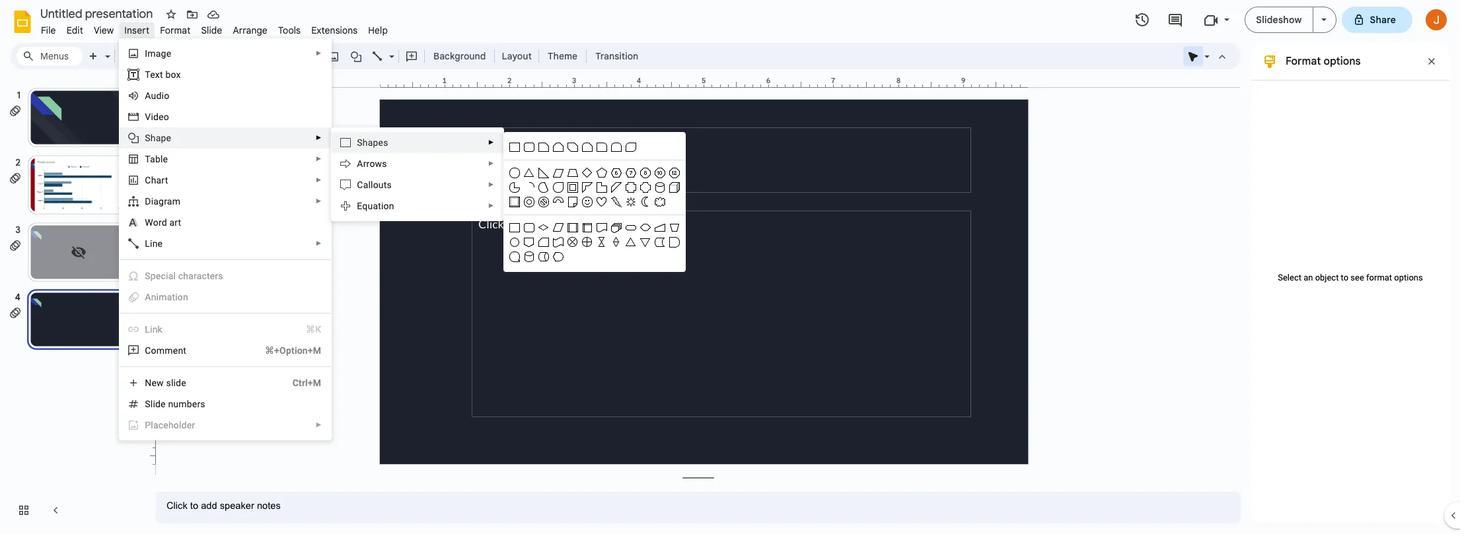 Task type: describe. For each thing, give the bounding box(es) containing it.
live pointer settings image
[[1202, 48, 1210, 52]]

► for hape
[[316, 134, 322, 141]]

callouts c element
[[357, 180, 396, 190]]

box
[[165, 69, 181, 80]]

numbers
[[168, 399, 205, 410]]

insert image image
[[326, 47, 341, 65]]

format menu item
[[155, 22, 196, 38]]

rounded rectangle image
[[522, 140, 537, 155]]

quation
[[362, 201, 394, 211]]

shape image
[[349, 47, 364, 65]]

i mage
[[145, 48, 171, 59]]

menu bar banner
[[0, 0, 1461, 535]]

decagon image
[[653, 166, 668, 180]]

⌘k element
[[290, 323, 321, 336]]

arrows a element
[[357, 159, 391, 169]]

menu item containing lin
[[120, 319, 331, 340]]

menu containing s
[[331, 128, 504, 221]]

v ideo
[[145, 112, 169, 122]]

trapezoid image
[[566, 166, 581, 180]]

n ew slide
[[145, 378, 186, 389]]

⌘+option+m element
[[249, 344, 321, 358]]

menu item containing spe
[[128, 270, 321, 283]]

Rename text field
[[36, 5, 161, 21]]

background button
[[428, 46, 492, 66]]

arc image
[[522, 180, 537, 195]]

to
[[1341, 273, 1349, 283]]

format options application
[[0, 0, 1461, 535]]

new slide n element
[[145, 378, 190, 389]]

► for quation
[[488, 202, 495, 210]]

teardrop image
[[551, 180, 566, 195]]

flowchart: decision image
[[537, 221, 551, 235]]

ta b le
[[145, 154, 168, 165]]

a rrows
[[357, 159, 387, 169]]

art for c h art
[[156, 175, 168, 186]]

diagonal stripe image
[[610, 180, 624, 195]]

cell up flowchart: manual operation image
[[668, 195, 682, 210]]

view menu item
[[88, 22, 119, 38]]

dio
[[156, 91, 169, 101]]

block arc image
[[551, 195, 566, 210]]

table b element
[[145, 154, 172, 165]]

line
[[145, 239, 163, 249]]

share button
[[1342, 7, 1413, 33]]

l shape image
[[595, 180, 610, 195]]

heart image
[[595, 195, 610, 210]]

1 horizontal spatial options
[[1395, 273, 1423, 283]]

arrange menu item
[[228, 22, 273, 38]]

folded corner image
[[566, 195, 581, 210]]

t ext box
[[145, 69, 181, 80]]

Menus field
[[17, 47, 83, 65]]

animation a element
[[145, 292, 192, 303]]

flowchart: or image
[[581, 235, 595, 250]]

flowchart: process image
[[508, 221, 522, 235]]

4 row from the top
[[508, 195, 682, 210]]

c for h
[[145, 175, 151, 186]]

select an object to see format options element
[[1272, 273, 1430, 283]]

format for format
[[160, 24, 191, 36]]

shapes s element
[[357, 137, 392, 148]]

text box t element
[[145, 69, 185, 80]]

cell down flowchart: manual operation image
[[668, 250, 682, 264]]

layout
[[502, 50, 532, 62]]

7 row from the top
[[508, 250, 682, 264]]

image i element
[[145, 48, 175, 59]]

flowchart: card image
[[537, 235, 551, 250]]

flowchart: direct access storage image
[[537, 250, 551, 264]]

triangle image
[[522, 166, 537, 180]]

flowchart: internal storage image
[[581, 221, 595, 235]]

flowchart: manual operation image
[[668, 221, 682, 235]]

menu item containing a
[[128, 291, 321, 304]]

menu containing i
[[87, 38, 332, 535]]

smiley face image
[[581, 195, 595, 210]]

flowchart: predefined process image
[[566, 221, 581, 235]]

oval image
[[508, 166, 522, 180]]

audio u element
[[145, 91, 173, 101]]

flowchart: summing junction image
[[566, 235, 581, 250]]

round single corner rectangle image
[[595, 140, 610, 155]]

diamond image
[[581, 166, 595, 180]]

spe
[[145, 271, 161, 282]]

link k element
[[145, 325, 166, 335]]

pie image
[[508, 180, 522, 195]]

s hape
[[145, 133, 171, 143]]

chord image
[[537, 180, 551, 195]]

flowchart: stored data image
[[653, 235, 668, 250]]

insert
[[124, 24, 149, 36]]

k
[[158, 325, 163, 335]]

flowchart: off-page connector image
[[522, 235, 537, 250]]

mage
[[148, 48, 171, 59]]

parallelogram image
[[551, 166, 566, 180]]

w ord art
[[145, 217, 181, 228]]

tools
[[278, 24, 301, 36]]

flowchart: document image
[[595, 221, 610, 235]]

snip single corner rectangle image
[[537, 140, 551, 155]]

ext
[[150, 69, 163, 80]]

Star checkbox
[[162, 5, 180, 24]]

flowchart: data image
[[551, 221, 566, 235]]

an
[[1304, 273, 1314, 283]]

slideshow button
[[1245, 7, 1314, 33]]

ta
[[145, 154, 155, 165]]

round same side corner rectangle image
[[610, 140, 624, 155]]

ideo
[[151, 112, 169, 122]]

navigation inside the format options application
[[0, 75, 145, 535]]

flowchart: connector image
[[508, 235, 522, 250]]

a u dio
[[145, 91, 169, 101]]

laceholder
[[151, 420, 195, 431]]

cell up dodecagon image at the left of page
[[668, 140, 682, 155]]

help
[[368, 24, 388, 36]]

a for rrows
[[357, 159, 363, 169]]

lightning bolt image
[[610, 195, 624, 210]]

can image
[[653, 180, 668, 195]]

dodecagon image
[[668, 166, 682, 180]]

s for hapes
[[357, 137, 363, 148]]

shape s element
[[145, 133, 175, 143]]

lin k
[[145, 325, 163, 335]]

moon image
[[639, 195, 653, 210]]

flowchart: multidocument image
[[610, 221, 624, 235]]

flowchart: display image
[[551, 250, 566, 264]]

select line image
[[386, 48, 395, 52]]

a nimation
[[145, 292, 188, 303]]

comment m element
[[145, 346, 190, 356]]

n
[[145, 378, 152, 389]]

a for nimation
[[145, 292, 151, 303]]

equation e element
[[357, 201, 398, 211]]

ew
[[152, 378, 164, 389]]

flowchart: preparation image
[[639, 221, 653, 235]]

flowchart: terminator image
[[624, 221, 639, 235]]

d
[[145, 196, 151, 207]]

flowchart: merge image
[[639, 235, 653, 250]]

w
[[145, 217, 153, 228]]

spe c ial characters
[[145, 271, 223, 282]]

c
[[161, 271, 166, 282]]



Task type: locate. For each thing, give the bounding box(es) containing it.
⌘+option+m
[[265, 346, 321, 356]]

c allouts
[[357, 180, 392, 190]]

regular pentagon image
[[595, 166, 610, 180]]

co m ment
[[145, 346, 186, 356]]

main toolbar
[[82, 46, 645, 66]]

co
[[145, 346, 157, 356]]

► for rrows
[[488, 160, 495, 167]]

0 vertical spatial options
[[1324, 55, 1361, 68]]

b
[[155, 154, 161, 165]]

s hapes
[[357, 137, 388, 148]]

format down slideshow
[[1286, 55, 1321, 68]]

a left "dio"
[[145, 91, 151, 101]]

edit menu item
[[61, 22, 88, 38]]

format options
[[1286, 55, 1361, 68]]

octagon image
[[639, 166, 653, 180]]

► for allouts
[[488, 181, 495, 188]]

flowchart: alternate process image
[[522, 221, 537, 235]]

nimation
[[151, 292, 188, 303]]

chart h element
[[145, 175, 172, 186]]

2 vertical spatial a
[[145, 292, 151, 303]]

edit
[[67, 24, 83, 36]]

word art w element
[[145, 217, 185, 228]]

hape
[[151, 133, 171, 143]]

help menu item
[[363, 22, 393, 38]]

► for hapes
[[488, 139, 495, 146]]

cube image
[[668, 180, 682, 195]]

navigation
[[0, 75, 145, 535]]

extensions
[[311, 24, 358, 36]]

p
[[145, 420, 151, 431]]

format for format options
[[1286, 55, 1321, 68]]

v
[[145, 112, 151, 122]]

2 row from the top
[[508, 166, 682, 180]]

1 horizontal spatial format
[[1286, 55, 1321, 68]]

cross image
[[624, 180, 639, 195]]

row
[[508, 140, 682, 155], [508, 166, 682, 180], [508, 180, 682, 195], [508, 195, 682, 210], [508, 221, 682, 235], [508, 235, 682, 250], [508, 250, 682, 264]]

menu item down the characters
[[128, 291, 321, 304]]

s up a rrows
[[357, 137, 363, 148]]

half frame image
[[581, 180, 595, 195]]

flowchart: punched tape image
[[551, 235, 566, 250]]

t
[[145, 69, 150, 80]]

slide
[[166, 378, 186, 389]]

0 horizontal spatial art
[[156, 175, 168, 186]]

format
[[160, 24, 191, 36], [1286, 55, 1321, 68]]

menu item down numbers
[[120, 415, 331, 436]]

slide numbers e element
[[145, 399, 209, 410]]

flowchart: collate image
[[595, 235, 610, 250]]

0 vertical spatial a
[[145, 91, 151, 101]]

► for iagram
[[316, 198, 322, 205]]

art
[[156, 175, 168, 186], [170, 217, 181, 228]]

art right ord
[[170, 217, 181, 228]]

ment
[[165, 346, 186, 356]]

c h art
[[145, 175, 168, 186]]

hexagon image
[[610, 166, 624, 180]]

insert menu item
[[119, 22, 155, 38]]

bevel image
[[508, 195, 522, 210]]

transition
[[596, 50, 639, 62]]

options right format
[[1395, 273, 1423, 283]]

p laceholder
[[145, 420, 195, 431]]

select
[[1278, 273, 1302, 283]]

line q element
[[145, 239, 167, 249]]

1 row from the top
[[508, 140, 682, 155]]

options
[[1324, 55, 1361, 68], [1395, 273, 1423, 283]]

extensions menu item
[[306, 22, 363, 38]]

cloud image
[[653, 195, 668, 210]]

flowchart: extract image
[[624, 235, 639, 250]]

format down star option
[[160, 24, 191, 36]]

5 row from the top
[[508, 221, 682, 235]]

menu item up nimation
[[128, 270, 321, 283]]

theme button
[[542, 46, 584, 66]]

characters
[[178, 271, 223, 282]]

3 row from the top
[[508, 180, 682, 195]]

lin
[[145, 325, 158, 335]]

arrange
[[233, 24, 268, 36]]

slide
[[201, 24, 222, 36]]

ctrl+m element
[[277, 377, 321, 390]]

slid e numbers
[[145, 399, 205, 410]]

a for u
[[145, 91, 151, 101]]

0 horizontal spatial format
[[160, 24, 191, 36]]

0 horizontal spatial s
[[145, 133, 151, 143]]

tools menu item
[[273, 22, 306, 38]]

heptagon image
[[624, 166, 639, 180]]

0 horizontal spatial c
[[145, 175, 151, 186]]

snip and round single corner rectangle image
[[581, 140, 595, 155]]

menu item containing p
[[120, 415, 331, 436]]

special characters c element
[[145, 271, 227, 282]]

hapes
[[363, 137, 388, 148]]

options down presentation options icon
[[1324, 55, 1361, 68]]

le
[[161, 154, 168, 165]]

► inside menu item
[[316, 422, 322, 429]]

h
[[151, 175, 156, 186]]

sun image
[[624, 195, 639, 210]]

e
[[357, 201, 362, 211]]

slide menu item
[[196, 22, 228, 38]]

allouts
[[363, 180, 392, 190]]

► for mage
[[316, 50, 322, 57]]

cell down flowchart: manual input icon
[[653, 250, 668, 264]]

► for laceholder
[[316, 422, 322, 429]]

1 horizontal spatial art
[[170, 217, 181, 228]]

cell down flowchart: predefined process icon
[[566, 250, 581, 264]]

format options section
[[1252, 43, 1450, 524]]

round diagonal corner rectangle image
[[624, 140, 639, 155]]

see
[[1351, 273, 1365, 283]]

cell right flowchart: display icon
[[581, 250, 595, 264]]

ord
[[153, 217, 167, 228]]

new slide with layout image
[[102, 48, 110, 52]]

flowchart: manual input image
[[653, 221, 668, 235]]

slid
[[145, 399, 161, 410]]

1 horizontal spatial s
[[357, 137, 363, 148]]

⌘k
[[306, 325, 321, 335]]

menu bar containing file
[[36, 17, 393, 39]]

rectangle image
[[508, 140, 522, 155]]

a
[[145, 91, 151, 101], [357, 159, 363, 169], [145, 292, 151, 303]]

►
[[316, 50, 322, 57], [316, 134, 322, 141], [488, 139, 495, 146], [316, 155, 322, 163], [488, 160, 495, 167], [316, 176, 322, 184], [488, 181, 495, 188], [316, 198, 322, 205], [488, 202, 495, 210], [316, 240, 322, 247], [316, 422, 322, 429]]

object
[[1316, 273, 1339, 283]]

snip same side corner rectangle image
[[551, 140, 566, 155]]

format inside section
[[1286, 55, 1321, 68]]

ctrl+m
[[293, 378, 321, 389]]

u
[[151, 91, 156, 101]]

view
[[94, 24, 114, 36]]

0 vertical spatial art
[[156, 175, 168, 186]]

d iagram
[[145, 196, 181, 207]]

rrows
[[363, 159, 387, 169]]

select an object to see format options
[[1278, 273, 1423, 283]]

menu item up ment
[[120, 319, 331, 340]]

i
[[145, 48, 148, 59]]

transition button
[[590, 46, 645, 66]]

share
[[1370, 14, 1397, 26]]

background
[[434, 50, 486, 62]]

a down spe
[[145, 292, 151, 303]]

donut image
[[522, 195, 537, 210]]

layout button
[[498, 46, 536, 66]]

flowchart: sort image
[[610, 235, 624, 250]]

frame image
[[566, 180, 581, 195]]

menu bar
[[36, 17, 393, 39]]

menu
[[87, 38, 332, 535], [331, 128, 504, 221], [504, 132, 686, 272]]

m
[[157, 346, 165, 356]]

theme
[[548, 50, 578, 62]]

flowchart: magnetic disk image
[[522, 250, 537, 264]]

c
[[145, 175, 151, 186], [357, 180, 363, 190]]

a inside menu item
[[145, 292, 151, 303]]

flowchart: sequential access storage image
[[508, 250, 522, 264]]

1 horizontal spatial c
[[357, 180, 363, 190]]

plaque image
[[639, 180, 653, 195]]

1 vertical spatial options
[[1395, 273, 1423, 283]]

s down the v
[[145, 133, 151, 143]]

file
[[41, 24, 56, 36]]

a down s hapes
[[357, 159, 363, 169]]

presentation options image
[[1322, 19, 1327, 21]]

e
[[161, 399, 166, 410]]

cell
[[668, 140, 682, 155], [668, 195, 682, 210], [566, 250, 581, 264], [581, 250, 595, 264], [653, 250, 668, 264], [668, 250, 682, 264]]

flowchart: delay image
[[668, 235, 682, 250]]

snip diagonal corner rectangle image
[[566, 140, 581, 155]]

1 vertical spatial art
[[170, 217, 181, 228]]

format inside "menu item"
[[160, 24, 191, 36]]

1 vertical spatial format
[[1286, 55, 1321, 68]]

ial
[[166, 271, 176, 282]]

mode and view toolbar
[[1183, 43, 1233, 69]]

art for w ord art
[[170, 217, 181, 228]]

placeholder p element
[[145, 420, 199, 431]]

s
[[145, 133, 151, 143], [357, 137, 363, 148]]

c for allouts
[[357, 180, 363, 190]]

right triangle image
[[537, 166, 551, 180]]

0 horizontal spatial options
[[1324, 55, 1361, 68]]

iagram
[[151, 196, 181, 207]]

art up d iagram
[[156, 175, 168, 186]]

slideshow
[[1257, 14, 1302, 26]]

c up d
[[145, 175, 151, 186]]

e quation
[[357, 201, 394, 211]]

"no" symbol image
[[537, 195, 551, 210]]

menu bar inside menu bar banner
[[36, 17, 393, 39]]

menu item
[[128, 270, 321, 283], [128, 291, 321, 304], [120, 319, 331, 340], [120, 415, 331, 436]]

s for hape
[[145, 133, 151, 143]]

0 vertical spatial format
[[160, 24, 191, 36]]

6 row from the top
[[508, 235, 682, 250]]

video v element
[[145, 112, 173, 122]]

c up e in the top of the page
[[357, 180, 363, 190]]

file menu item
[[36, 22, 61, 38]]

format
[[1367, 273, 1393, 283]]

diagram d element
[[145, 196, 184, 207]]

1 vertical spatial a
[[357, 159, 363, 169]]



Task type: vqa. For each thing, say whether or not it's contained in the screenshot.


